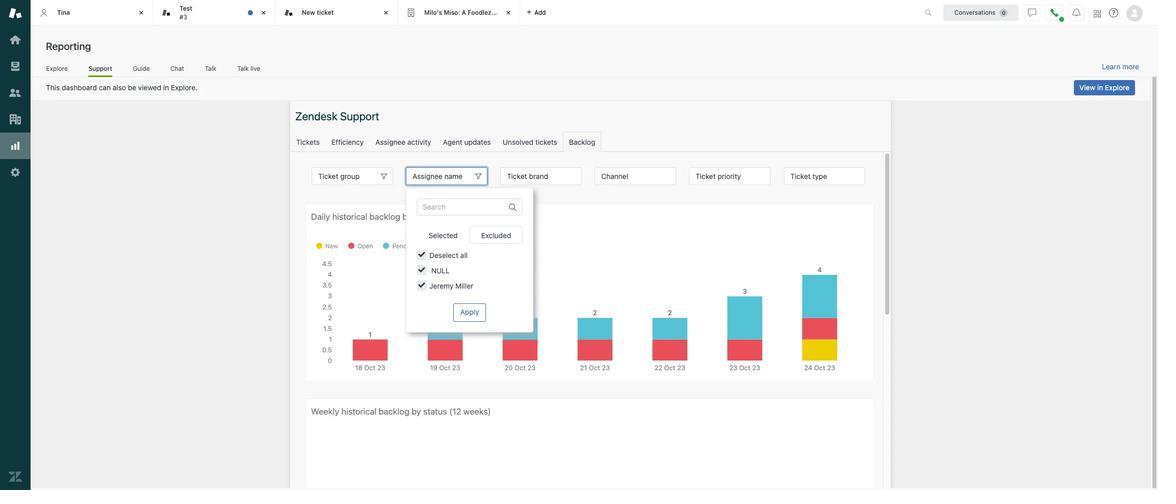 Task type: locate. For each thing, give the bounding box(es) containing it.
test #3
[[180, 5, 192, 21]]

talk
[[205, 65, 216, 72], [237, 65, 249, 72]]

close image inside tina tab
[[136, 8, 146, 18]]

new ticket
[[302, 9, 334, 16]]

3 close image from the left
[[503, 8, 514, 18]]

close image
[[136, 8, 146, 18], [259, 8, 269, 18], [503, 8, 514, 18]]

close image left #3 on the top
[[136, 8, 146, 18]]

test
[[180, 5, 192, 12]]

reporting
[[46, 40, 91, 52]]

close image inside milo's miso: a foodlez subsidiary tab
[[503, 8, 514, 18]]

main element
[[0, 0, 31, 490]]

more
[[1123, 62, 1140, 71]]

2 in from the left
[[1098, 83, 1103, 92]]

1 close image from the left
[[136, 8, 146, 18]]

2 close image from the left
[[259, 8, 269, 18]]

admin image
[[9, 166, 22, 179]]

subsidiary
[[493, 9, 525, 16]]

dashboard
[[62, 83, 97, 92]]

foodlez
[[468, 9, 492, 16]]

view in explore button
[[1074, 80, 1135, 95]]

1 vertical spatial explore
[[1105, 83, 1130, 92]]

support
[[88, 65, 112, 72]]

1 talk from the left
[[205, 65, 216, 72]]

learn
[[1102, 62, 1121, 71]]

miso:
[[444, 9, 460, 16]]

ticket
[[317, 9, 334, 16]]

zendesk support image
[[9, 7, 22, 20]]

views image
[[9, 60, 22, 73]]

talk left live
[[237, 65, 249, 72]]

0 vertical spatial explore
[[46, 65, 68, 72]]

milo's
[[424, 9, 442, 16]]

1 horizontal spatial explore
[[1105, 83, 1130, 92]]

milo's miso: a foodlez subsidiary
[[424, 9, 525, 16]]

1 horizontal spatial talk
[[237, 65, 249, 72]]

tina
[[57, 9, 70, 16]]

button displays agent's chat status as invisible. image
[[1028, 8, 1036, 17]]

close image for tina
[[136, 8, 146, 18]]

1 horizontal spatial in
[[1098, 83, 1103, 92]]

chat
[[171, 65, 184, 72]]

0 horizontal spatial in
[[163, 83, 169, 92]]

2 talk from the left
[[237, 65, 249, 72]]

view
[[1080, 83, 1096, 92]]

learn more link
[[1102, 62, 1140, 71]]

explore down learn more link
[[1105, 83, 1130, 92]]

close image left new
[[259, 8, 269, 18]]

in right view
[[1098, 83, 1103, 92]]

tab
[[153, 0, 275, 26]]

a
[[462, 9, 466, 16]]

talk for talk live
[[237, 65, 249, 72]]

close image inside tab
[[259, 8, 269, 18]]

tabs tab list
[[31, 0, 915, 26]]

talk right chat
[[205, 65, 216, 72]]

get help image
[[1109, 8, 1119, 17]]

0 horizontal spatial close image
[[136, 8, 146, 18]]

milo's miso: a foodlez subsidiary tab
[[398, 0, 525, 26]]

tina tab
[[31, 0, 153, 26]]

this dashboard can also be viewed in explore.
[[46, 83, 198, 92]]

0 horizontal spatial explore
[[46, 65, 68, 72]]

close image left add popup button
[[503, 8, 514, 18]]

close image for milo's miso: a foodlez subsidiary
[[503, 8, 514, 18]]

0 horizontal spatial talk
[[205, 65, 216, 72]]

talk live
[[237, 65, 260, 72]]

can
[[99, 83, 111, 92]]

explore up this
[[46, 65, 68, 72]]

explore inside button
[[1105, 83, 1130, 92]]

new ticket tab
[[275, 0, 398, 26]]

1 horizontal spatial close image
[[259, 8, 269, 18]]

learn more
[[1102, 62, 1140, 71]]

in
[[163, 83, 169, 92], [1098, 83, 1103, 92]]

explore
[[46, 65, 68, 72], [1105, 83, 1130, 92]]

2 horizontal spatial close image
[[503, 8, 514, 18]]

also
[[113, 83, 126, 92]]

be
[[128, 83, 136, 92]]

live
[[251, 65, 260, 72]]

chat link
[[170, 65, 184, 75]]

guide
[[133, 65, 150, 72]]

in right viewed
[[163, 83, 169, 92]]



Task type: describe. For each thing, give the bounding box(es) containing it.
guide link
[[133, 65, 150, 75]]

add button
[[520, 0, 552, 25]]

talk for talk
[[205, 65, 216, 72]]

1 in from the left
[[163, 83, 169, 92]]

organizations image
[[9, 113, 22, 126]]

zendesk products image
[[1094, 10, 1101, 17]]

notifications image
[[1073, 8, 1081, 17]]

customers image
[[9, 86, 22, 99]]

view in explore
[[1080, 83, 1130, 92]]

viewed
[[138, 83, 161, 92]]

talk live link
[[237, 65, 261, 75]]

#3
[[180, 13, 187, 21]]

talk link
[[205, 65, 217, 75]]

support link
[[88, 65, 112, 77]]

zendesk image
[[9, 470, 22, 484]]

conversations button
[[944, 4, 1019, 21]]

tab containing test
[[153, 0, 275, 26]]

explore.
[[171, 83, 198, 92]]

get started image
[[9, 33, 22, 46]]

explore link
[[46, 65, 68, 75]]

close image
[[381, 8, 391, 18]]

reporting image
[[9, 139, 22, 153]]

in inside view in explore button
[[1098, 83, 1103, 92]]

conversations
[[955, 8, 996, 16]]

new
[[302, 9, 315, 16]]

add
[[535, 8, 546, 16]]

this
[[46, 83, 60, 92]]



